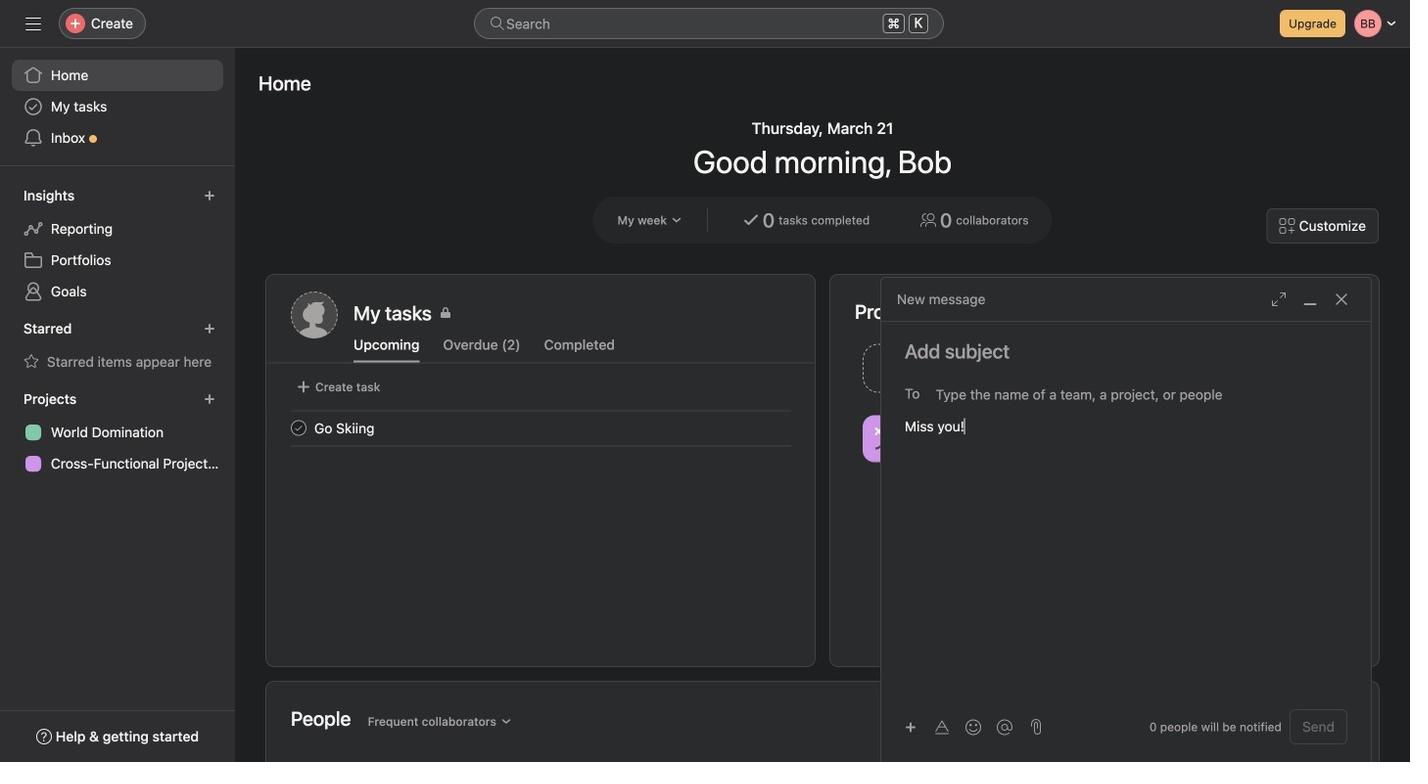 Task type: locate. For each thing, give the bounding box(es) containing it.
close image
[[1334, 292, 1350, 308]]

global element
[[0, 48, 235, 166]]

dialog
[[881, 278, 1371, 763]]

None field
[[474, 8, 944, 39]]

toolbar
[[897, 713, 1022, 742]]

1 vertical spatial list item
[[267, 411, 815, 446]]

list item
[[855, 339, 1105, 399], [267, 411, 815, 446]]

1 horizontal spatial list item
[[855, 339, 1105, 399]]

starred element
[[0, 311, 235, 382]]

minimize image
[[1303, 292, 1318, 308]]

new project or portfolio image
[[204, 394, 215, 405]]

at mention image
[[997, 720, 1013, 736]]

0 horizontal spatial list item
[[267, 411, 815, 446]]

0 vertical spatial list item
[[855, 339, 1105, 399]]

add profile photo image
[[291, 292, 338, 339]]

insights element
[[0, 178, 235, 311]]

Add subject text field
[[881, 338, 1371, 365]]

expand popout to full screen image
[[1271, 292, 1287, 308]]



Task type: describe. For each thing, give the bounding box(es) containing it.
line_and_symbols image
[[875, 428, 898, 451]]

Search tasks, projects, and more text field
[[474, 8, 944, 39]]

new insights image
[[204, 190, 215, 202]]

Type the name of a team, a project, or people text field
[[936, 383, 1337, 406]]

Mark complete checkbox
[[287, 417, 310, 440]]

add items to starred image
[[204, 323, 215, 335]]

mark complete image
[[287, 417, 310, 440]]

projects element
[[0, 382, 235, 484]]

insert an object image
[[905, 722, 917, 734]]

hide sidebar image
[[25, 16, 41, 31]]



Task type: vqa. For each thing, say whether or not it's contained in the screenshot.
the top high
no



